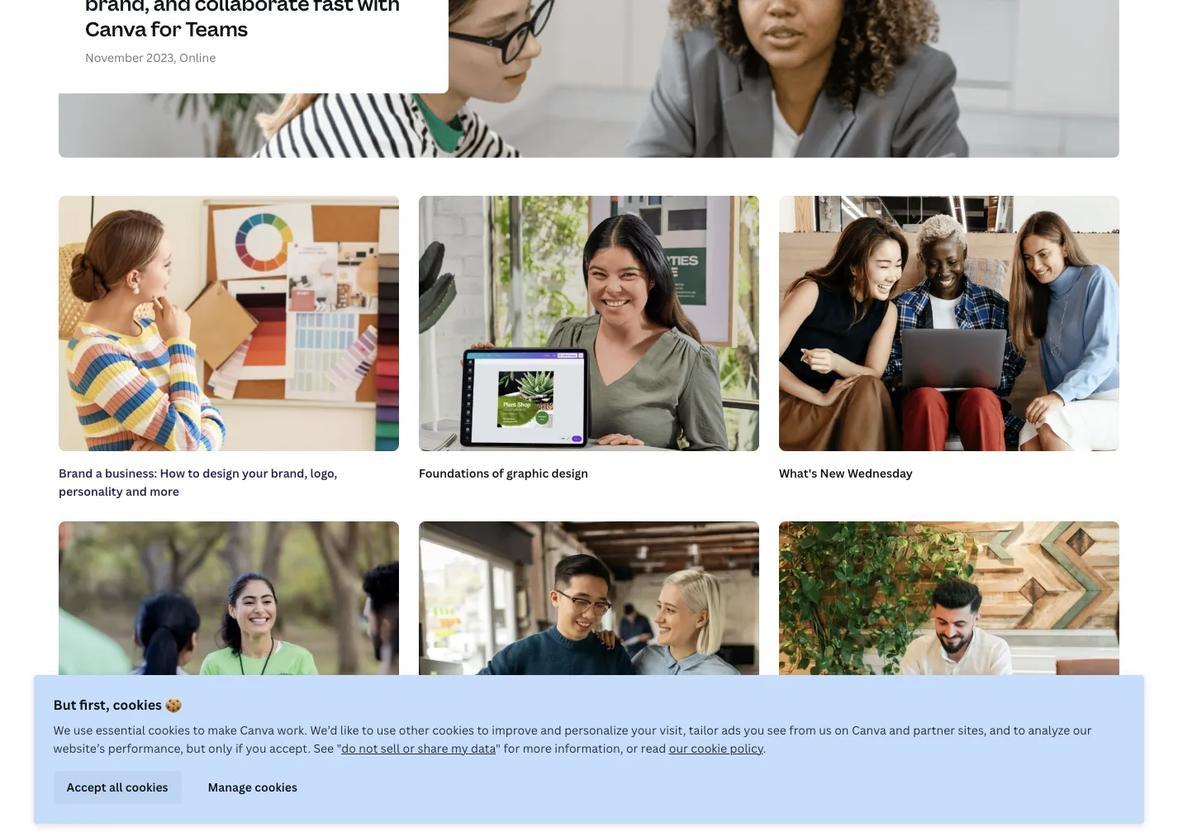 Task type: vqa. For each thing, say whether or not it's contained in the screenshot.
only
yes



Task type: describe. For each thing, give the bounding box(es) containing it.
cookies up essential
[[113, 696, 162, 714]]

2 " from the left
[[496, 741, 501, 756]]

and up do not sell or share my data " for more information, or read our cookie policy .
[[541, 722, 562, 738]]

what's
[[779, 465, 818, 481]]

our inside we use essential cookies to make canva work. we'd like to use other cookies to improve and personalize your visit, tailor ads you see from us on canva and partner sites, and to analyze our website's performance, but only if you accept. see "
[[1074, 722, 1093, 738]]

cookies down accept.
[[255, 779, 298, 795]]

november 2023, online link
[[59, 0, 1120, 159]]

manage
[[208, 779, 252, 795]]

accept.
[[270, 741, 311, 756]]

1 use from the left
[[74, 722, 93, 738]]

.
[[764, 741, 767, 756]]

and inside brand a business: how to design your brand, logo, personality and more
[[126, 484, 147, 500]]

2023,
[[147, 49, 177, 65]]

cookies down 🍪
[[149, 722, 191, 738]]

we'd
[[311, 722, 338, 738]]

do not sell or share my data link
[[342, 741, 496, 756]]

do not sell or share my data " for more information, or read our cookie policy .
[[342, 741, 767, 756]]

for
[[504, 741, 521, 756]]

tailor
[[690, 722, 719, 738]]

foundations of graphic design link
[[419, 465, 589, 481]]

and left partner
[[890, 722, 911, 738]]

how inside brand a business: how to design your brand, logo, personality and more
[[160, 465, 185, 481]]

november
[[85, 49, 144, 65]]

what's new wednesday link
[[779, 465, 913, 481]]

accept
[[67, 779, 107, 795]]

on
[[835, 722, 850, 738]]

1 or from the left
[[403, 741, 415, 756]]

cookie
[[692, 741, 728, 756]]

to up data
[[478, 722, 490, 738]]

brand
[[59, 465, 93, 481]]

policy
[[731, 741, 764, 756]]

make inside how nonprofits can make change with storytelling techniques
[[172, 791, 202, 807]]

brand,
[[271, 465, 308, 481]]

brand a business: how to design your brand, logo, personality and more
[[59, 465, 337, 500]]

how inside how nonprofits can make change with storytelling techniques
[[59, 791, 84, 807]]

a
[[96, 465, 102, 481]]

partner
[[914, 722, 956, 738]]

how nonprofits can make change with storytelling techniques link
[[59, 791, 340, 825]]

brand a business: how to design your brand, logo, personality and more link
[[59, 465, 337, 500]]

business:
[[105, 465, 157, 481]]

improve
[[492, 722, 538, 738]]

what's new wednesday
[[779, 465, 913, 481]]

techniques
[[59, 809, 122, 825]]

only
[[209, 741, 233, 756]]

" inside we use essential cookies to make canva work. we'd like to use other cookies to improve and personalize your visit, tailor ads you see from us on canva and partner sites, and to analyze our website's performance, but only if you accept. see "
[[337, 741, 342, 756]]

2 or from the left
[[627, 741, 639, 756]]

website's
[[54, 741, 106, 756]]

do
[[342, 741, 357, 756]]

2 design from the left
[[552, 465, 589, 481]]

but
[[187, 741, 206, 756]]

analyze
[[1029, 722, 1071, 738]]

cookies up my
[[433, 722, 475, 738]]

new
[[820, 465, 845, 481]]

ads
[[722, 722, 742, 738]]

other
[[399, 722, 430, 738]]

2 canva from the left
[[853, 722, 887, 738]]

us
[[820, 722, 833, 738]]

graphic
[[507, 465, 549, 481]]

logo,
[[310, 465, 337, 481]]

to up the but
[[193, 722, 205, 738]]

all
[[110, 779, 123, 795]]

change
[[204, 791, 245, 807]]

storytelling
[[275, 791, 340, 807]]

from
[[790, 722, 817, 738]]

read
[[642, 741, 667, 756]]



Task type: locate. For each thing, give the bounding box(es) containing it.
design
[[203, 465, 240, 481], [552, 465, 589, 481]]

like
[[341, 722, 360, 738]]

or left the read
[[627, 741, 639, 756]]

sites,
[[959, 722, 988, 738]]

how nonprofits can make change with storytelling techniques
[[59, 791, 340, 825]]

1 vertical spatial how
[[59, 791, 84, 807]]

1 vertical spatial make
[[172, 791, 202, 807]]

0 horizontal spatial canva
[[240, 722, 275, 738]]

or right sell
[[403, 741, 415, 756]]

1 horizontal spatial canva
[[853, 722, 887, 738]]

foundations of graphic design
[[419, 465, 589, 481]]

if
[[236, 741, 243, 756]]

canva
[[240, 722, 275, 738], [853, 722, 887, 738]]

manage cookies button
[[195, 771, 311, 804]]

share
[[418, 741, 449, 756]]

see
[[314, 741, 334, 756]]

nonprofits
[[87, 791, 146, 807]]

0 horizontal spatial "
[[337, 741, 342, 756]]

0 vertical spatial you
[[745, 722, 765, 738]]

1 horizontal spatial "
[[496, 741, 501, 756]]

our down visit,
[[670, 741, 689, 756]]

more
[[150, 484, 179, 500], [523, 741, 552, 756]]

work.
[[278, 722, 308, 738]]

1 horizontal spatial your
[[632, 722, 657, 738]]

0 vertical spatial your
[[242, 465, 268, 481]]

cookies
[[113, 696, 162, 714], [149, 722, 191, 738], [433, 722, 475, 738], [126, 779, 169, 795], [255, 779, 298, 795]]

0 horizontal spatial design
[[203, 465, 240, 481]]

how
[[160, 465, 185, 481], [59, 791, 84, 807]]

information,
[[555, 741, 624, 756]]

0 vertical spatial our
[[1074, 722, 1093, 738]]

foundations
[[419, 465, 490, 481]]

wednesday
[[848, 465, 913, 481]]

0 horizontal spatial your
[[242, 465, 268, 481]]

1 horizontal spatial our
[[1074, 722, 1093, 738]]

more down business:
[[150, 484, 179, 500]]

1 design from the left
[[203, 465, 240, 481]]

november 2023, online
[[85, 49, 216, 65]]

1 horizontal spatial more
[[523, 741, 552, 756]]

" left for at the bottom
[[496, 741, 501, 756]]

online
[[179, 49, 216, 65]]

you up policy
[[745, 722, 765, 738]]

0 horizontal spatial more
[[150, 484, 179, 500]]

essential
[[96, 722, 146, 738]]

to right like
[[362, 722, 374, 738]]

your inside we use essential cookies to make canva work. we'd like to use other cookies to improve and personalize your visit, tailor ads you see from us on canva and partner sites, and to analyze our website's performance, but only if you accept. see "
[[632, 722, 657, 738]]

you
[[745, 722, 765, 738], [246, 741, 267, 756]]

"
[[337, 741, 342, 756], [496, 741, 501, 756]]

of
[[492, 465, 504, 481]]

make up only
[[208, 722, 238, 738]]

cookies right all
[[126, 779, 169, 795]]

design inside brand a business: how to design your brand, logo, personality and more
[[203, 465, 240, 481]]

1 vertical spatial more
[[523, 741, 552, 756]]

0 vertical spatial more
[[150, 484, 179, 500]]

to right business:
[[188, 465, 200, 481]]

1 vertical spatial our
[[670, 741, 689, 756]]

personality
[[59, 484, 123, 500]]

we
[[54, 722, 71, 738]]

personalize
[[565, 722, 629, 738]]

first,
[[80, 696, 110, 714]]

0 horizontal spatial or
[[403, 741, 415, 756]]

our cookie policy link
[[670, 741, 764, 756]]

" right see
[[337, 741, 342, 756]]

1 horizontal spatial design
[[552, 465, 589, 481]]

to
[[188, 465, 200, 481], [193, 722, 205, 738], [362, 722, 374, 738], [478, 722, 490, 738], [1014, 722, 1026, 738]]

to inside brand a business: how to design your brand, logo, personality and more
[[188, 465, 200, 481]]

1 canva from the left
[[240, 722, 275, 738]]

how up 'techniques' at left bottom
[[59, 791, 84, 807]]

not
[[359, 741, 379, 756]]

1 vertical spatial you
[[246, 741, 267, 756]]

make
[[208, 722, 238, 738], [172, 791, 202, 807]]

your inside brand a business: how to design your brand, logo, personality and more
[[242, 465, 268, 481]]

0 vertical spatial make
[[208, 722, 238, 738]]

use up website's in the bottom left of the page
[[74, 722, 93, 738]]

1 horizontal spatial you
[[745, 722, 765, 738]]

we use essential cookies to make canva work. we'd like to use other cookies to improve and personalize your visit, tailor ads you see from us on canva and partner sites, and to analyze our website's performance, but only if you accept. see "
[[54, 722, 1093, 756]]

1 " from the left
[[337, 741, 342, 756]]

data
[[472, 741, 496, 756]]

make inside we use essential cookies to make canva work. we'd like to use other cookies to improve and personalize your visit, tailor ads you see from us on canva and partner sites, and to analyze our website's performance, but only if you accept. see "
[[208, 722, 238, 738]]

1 horizontal spatial use
[[377, 722, 397, 738]]

1 horizontal spatial or
[[627, 741, 639, 756]]

sell
[[381, 741, 401, 756]]

design left the brand,
[[203, 465, 240, 481]]

make right can
[[172, 791, 202, 807]]

you right if
[[246, 741, 267, 756]]

our
[[1074, 722, 1093, 738], [670, 741, 689, 756]]

canva up if
[[240, 722, 275, 738]]

accept all cookies button
[[54, 771, 182, 804]]

0 horizontal spatial our
[[670, 741, 689, 756]]

0 vertical spatial how
[[160, 465, 185, 481]]

1 vertical spatial your
[[632, 722, 657, 738]]

your left the brand,
[[242, 465, 268, 481]]

manage cookies
[[208, 779, 298, 795]]

and down business:
[[126, 484, 147, 500]]

but
[[54, 696, 77, 714]]

visit,
[[660, 722, 687, 738]]

your
[[242, 465, 268, 481], [632, 722, 657, 738]]

can
[[149, 791, 169, 807]]

performance,
[[108, 741, 184, 756]]

more right for at the bottom
[[523, 741, 552, 756]]

see
[[768, 722, 787, 738]]

my
[[452, 741, 469, 756]]

use up sell
[[377, 722, 397, 738]]

🍪
[[166, 696, 182, 714]]

0 horizontal spatial how
[[59, 791, 84, 807]]

and
[[126, 484, 147, 500], [541, 722, 562, 738], [890, 722, 911, 738], [991, 722, 1012, 738]]

or
[[403, 741, 415, 756], [627, 741, 639, 756]]

design right graphic
[[552, 465, 589, 481]]

1 horizontal spatial how
[[160, 465, 185, 481]]

0 horizontal spatial use
[[74, 722, 93, 738]]

and right sites,
[[991, 722, 1012, 738]]

1 horizontal spatial make
[[208, 722, 238, 738]]

use
[[74, 722, 93, 738], [377, 722, 397, 738]]

with
[[248, 791, 272, 807]]

but first, cookies 🍪
[[54, 696, 182, 714]]

more inside brand a business: how to design your brand, logo, personality and more
[[150, 484, 179, 500]]

canva right on
[[853, 722, 887, 738]]

to left analyze
[[1014, 722, 1026, 738]]

our right analyze
[[1074, 722, 1093, 738]]

2 use from the left
[[377, 722, 397, 738]]

how right business:
[[160, 465, 185, 481]]

accept all cookies
[[67, 779, 169, 795]]

your up the read
[[632, 722, 657, 738]]

0 horizontal spatial make
[[172, 791, 202, 807]]

0 horizontal spatial you
[[246, 741, 267, 756]]



